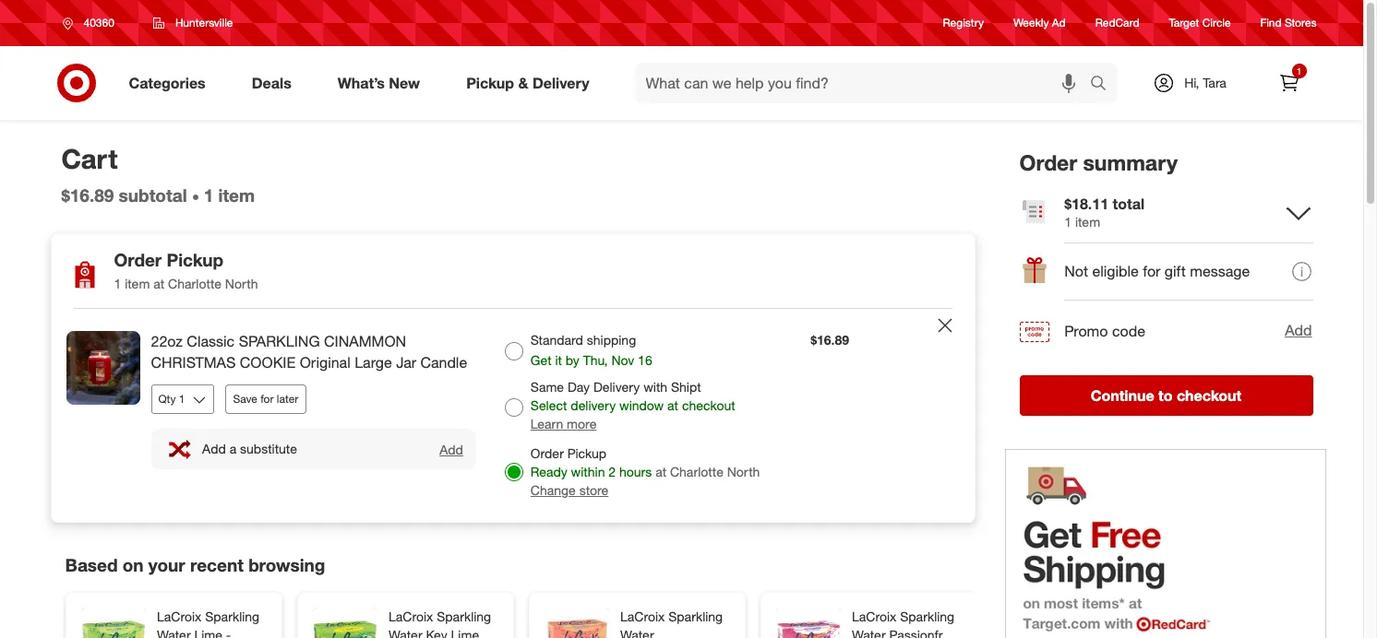 Task type: vqa. For each thing, say whether or not it's contained in the screenshot.
San Jose Oakridge "Dropdown Button"
no



Task type: describe. For each thing, give the bounding box(es) containing it.
delivery for day
[[594, 379, 640, 395]]

continue to checkout
[[1091, 387, 1242, 405]]

sparkling for lacroix sparkling water passionfrui
[[900, 609, 954, 625]]

$16.89 for $16.89 subtotal
[[61, 185, 114, 206]]

$18.11 total 1 item
[[1064, 195, 1144, 230]]

0 vertical spatial item
[[218, 185, 255, 206]]

lacroix for lacroix sparkling water key lime 
[[388, 609, 433, 625]]

1 inside order pickup 1 item at charlotte north
[[114, 276, 121, 292]]

registry
[[943, 16, 984, 30]]

at inside same day delivery with shipt select delivery window at checkout learn more
[[668, 398, 679, 414]]

registry link
[[943, 15, 984, 31]]

target circle
[[1169, 16, 1231, 30]]

1 item
[[204, 185, 255, 206]]

pickup for order pickup ready within 2 hours at charlotte north change store
[[567, 446, 607, 462]]

ready
[[531, 464, 568, 480]]

16
[[638, 353, 652, 368]]

lacroix sparkling water key lime link
[[388, 608, 494, 639]]

thu,
[[583, 353, 608, 368]]

find stores
[[1261, 16, 1317, 30]]

not
[[1064, 262, 1088, 281]]

$16.89 subtotal
[[61, 185, 187, 206]]

circle
[[1203, 16, 1231, 30]]

stores
[[1285, 16, 1317, 30]]

shipping
[[587, 332, 636, 348]]

weekly
[[1014, 16, 1049, 30]]

at inside order pickup 1 item at charlotte north
[[154, 276, 165, 292]]

redcard
[[1096, 16, 1140, 30]]

delivery for &
[[533, 73, 590, 92]]

add for rightmost add button
[[1285, 322, 1312, 340]]

&
[[518, 73, 529, 92]]

what's
[[338, 73, 385, 92]]

lacroix for lacroix sparkling wate
[[620, 609, 665, 625]]

order for order summary
[[1020, 150, 1078, 175]]

1 link
[[1269, 63, 1310, 103]]

hi, tara
[[1185, 75, 1227, 90]]

what's new link
[[322, 63, 443, 103]]

change store button
[[531, 482, 609, 500]]

pickup for order pickup 1 item at charlotte north
[[167, 250, 224, 271]]

categories
[[129, 73, 206, 92]]

on
[[123, 555, 144, 576]]

continue to checkout button
[[1020, 376, 1313, 416]]

get free shipping on hundreds of thousands of items* with target redcard. apply now for a credit or debit redcard. *some restrictions apply. image
[[1005, 449, 1326, 639]]

target circle link
[[1169, 15, 1231, 31]]

not eligible for gift message
[[1064, 262, 1250, 281]]

promo code
[[1064, 322, 1145, 340]]

total
[[1112, 195, 1144, 213]]

weekly ad link
[[1014, 15, 1066, 31]]

order for order pickup ready within 2 hours at charlotte north change store
[[531, 446, 564, 462]]

search
[[1082, 75, 1126, 94]]

new
[[389, 73, 420, 92]]

deals link
[[236, 63, 315, 103]]

north inside order pickup ready within 2 hours at charlotte north change store
[[727, 464, 760, 480]]

summary
[[1083, 150, 1178, 175]]

save
[[233, 392, 257, 406]]

redcard link
[[1096, 15, 1140, 31]]

lacroix for lacroix sparkling water lime 
[[156, 609, 201, 625]]

learn more button
[[531, 415, 597, 434]]

item for order pickup
[[125, 276, 150, 292]]

it
[[555, 353, 562, 368]]

learn
[[531, 416, 563, 432]]

code
[[1112, 322, 1145, 340]]

candle
[[421, 354, 467, 372]]

to
[[1159, 387, 1173, 405]]

at inside order pickup ready within 2 hours at charlotte north change store
[[656, 464, 667, 480]]

lacroix sparkling water lime link
[[156, 608, 263, 639]]

based on your recent browsing
[[65, 555, 325, 576]]

target
[[1169, 16, 1200, 30]]

browsing
[[248, 555, 325, 576]]

a
[[230, 441, 237, 457]]

select
[[531, 398, 567, 414]]

lacroix sparkling water lime 
[[156, 609, 259, 639]]

save for later button
[[225, 385, 307, 414]]

save for later
[[233, 392, 299, 406]]

eligible
[[1092, 262, 1138, 281]]

40360 button
[[50, 6, 134, 40]]

later
[[277, 392, 299, 406]]

search button
[[1082, 63, 1126, 107]]

your
[[148, 555, 185, 576]]

day
[[568, 379, 590, 395]]

lacroix sparkling wate link
[[620, 608, 726, 639]]

lacroix sparkling water key lime 
[[388, 609, 491, 639]]

for inside "button"
[[260, 392, 274, 406]]

weekly ad
[[1014, 16, 1066, 30]]

sparkling for lacroix sparkling wate
[[668, 609, 723, 625]]

checkout inside button
[[1177, 387, 1242, 405]]

message
[[1190, 262, 1250, 281]]

order for order pickup 1 item at charlotte north
[[114, 250, 162, 271]]

promo
[[1064, 322, 1108, 340]]

lime inside lacroix sparkling water key lime
[[451, 628, 479, 639]]

with
[[644, 379, 668, 395]]

within
[[571, 464, 605, 480]]

order pickup 1 item at charlotte north
[[114, 250, 258, 292]]



Task type: locate. For each thing, give the bounding box(es) containing it.
window
[[619, 398, 664, 414]]

2
[[609, 464, 616, 480]]

order up $18.11
[[1020, 150, 1078, 175]]

same day delivery with shipt select delivery window at checkout learn more
[[531, 379, 735, 432]]

0 horizontal spatial at
[[154, 276, 165, 292]]

for left later at bottom
[[260, 392, 274, 406]]

0 horizontal spatial lime
[[194, 628, 222, 639]]

1 up 22oz classic sparkling cinammon christmas cookie original large jar candle image
[[114, 276, 121, 292]]

2 horizontal spatial item
[[1075, 214, 1100, 230]]

standard shipping get it by thu, nov 16
[[531, 332, 652, 368]]

1 horizontal spatial water
[[388, 628, 422, 639]]

0 horizontal spatial north
[[225, 276, 258, 292]]

1 lime from the left
[[194, 628, 222, 639]]

what's new
[[338, 73, 420, 92]]

1 vertical spatial charlotte
[[670, 464, 724, 480]]

key
[[426, 628, 447, 639]]

by
[[566, 353, 580, 368]]

substitute
[[240, 441, 297, 457]]

0 vertical spatial add button
[[1284, 320, 1313, 343]]

0 horizontal spatial water
[[156, 628, 190, 639]]

water inside lacroix sparkling water passionfrui
[[852, 628, 885, 639]]

charlotte inside order pickup 1 item at charlotte north
[[168, 276, 222, 292]]

0 horizontal spatial item
[[125, 276, 150, 292]]

0 horizontal spatial pickup
[[167, 250, 224, 271]]

more
[[567, 416, 597, 432]]

pickup down 1 item at left
[[167, 250, 224, 271]]

3 water from the left
[[852, 628, 885, 639]]

1 vertical spatial item
[[1075, 214, 1100, 230]]

cinammon
[[324, 332, 406, 351]]

None radio
[[505, 342, 523, 361]]

2 horizontal spatial add
[[1285, 322, 1312, 340]]

item inside $18.11 total 1 item
[[1075, 214, 1100, 230]]

water for key
[[388, 628, 422, 639]]

0 vertical spatial delivery
[[533, 73, 590, 92]]

deals
[[252, 73, 292, 92]]

2 horizontal spatial pickup
[[567, 446, 607, 462]]

order pickup ready within 2 hours at charlotte north change store
[[531, 446, 760, 498]]

0 horizontal spatial $16.89
[[61, 185, 114, 206]]

1 lacroix from the left
[[156, 609, 201, 625]]

22oz classic sparkling cinammon christmas cookie original large jar candle link
[[151, 332, 475, 374]]

lacroix sparkling wate
[[620, 609, 723, 639]]

add a substitute
[[202, 441, 297, 457]]

sparkling inside lacroix sparkling water passionfrui
[[900, 609, 954, 625]]

item right subtotal
[[218, 185, 255, 206]]

order
[[1020, 150, 1078, 175], [114, 250, 162, 271], [531, 446, 564, 462]]

1 vertical spatial order
[[114, 250, 162, 271]]

1 horizontal spatial at
[[656, 464, 667, 480]]

1 horizontal spatial north
[[727, 464, 760, 480]]

2 water from the left
[[388, 628, 422, 639]]

40360
[[84, 16, 114, 30]]

nov
[[612, 353, 634, 368]]

What can we help you find? suggestions appear below search field
[[635, 63, 1094, 103]]

recent
[[190, 555, 244, 576]]

pickup inside order pickup 1 item at charlotte north
[[167, 250, 224, 271]]

huntersville button
[[141, 6, 245, 40]]

1 vertical spatial for
[[260, 392, 274, 406]]

christmas
[[151, 354, 236, 372]]

lime
[[194, 628, 222, 639], [451, 628, 479, 639]]

0 horizontal spatial charlotte
[[168, 276, 222, 292]]

0 horizontal spatial delivery
[[533, 73, 590, 92]]

1 water from the left
[[156, 628, 190, 639]]

find
[[1261, 16, 1282, 30]]

order inside order pickup 1 item at charlotte north
[[114, 250, 162, 271]]

sparkling inside lacroix sparkling water lime
[[205, 609, 259, 625]]

cart item ready to fulfill group
[[51, 309, 974, 522]]

1 horizontal spatial $16.89
[[811, 332, 849, 348]]

0 horizontal spatial add button
[[439, 441, 464, 458]]

$18.11
[[1064, 195, 1108, 213]]

categories link
[[113, 63, 229, 103]]

pickup & delivery
[[466, 73, 590, 92]]

1 vertical spatial north
[[727, 464, 760, 480]]

original
[[300, 354, 351, 372]]

$16.89 for $16.89
[[811, 332, 849, 348]]

checkout
[[1177, 387, 1242, 405], [682, 398, 735, 414]]

item
[[218, 185, 255, 206], [1075, 214, 1100, 230], [125, 276, 150, 292]]

delivery down nov
[[594, 379, 640, 395]]

change
[[531, 483, 576, 498]]

1 horizontal spatial add
[[440, 442, 463, 458]]

hi,
[[1185, 75, 1200, 90]]

sparkling inside lacroix sparkling wate
[[668, 609, 723, 625]]

2 lacroix from the left
[[388, 609, 433, 625]]

none radio inside cart item ready to fulfill group
[[505, 342, 523, 361]]

water for lime
[[156, 628, 190, 639]]

1 vertical spatial $16.89
[[811, 332, 849, 348]]

1 sparkling from the left
[[205, 609, 259, 625]]

at
[[154, 276, 165, 292], [668, 398, 679, 414], [656, 464, 667, 480]]

pickup left the &
[[466, 73, 514, 92]]

1 horizontal spatial add button
[[1284, 320, 1313, 343]]

4 sparkling from the left
[[900, 609, 954, 625]]

2 vertical spatial at
[[656, 464, 667, 480]]

0 vertical spatial for
[[1143, 262, 1160, 281]]

lime down recent
[[194, 628, 222, 639]]

cookie
[[240, 354, 296, 372]]

at up 22oz
[[154, 276, 165, 292]]

0 vertical spatial pickup
[[466, 73, 514, 92]]

pickup inside pickup & delivery link
[[466, 73, 514, 92]]

water inside lacroix sparkling water key lime
[[388, 628, 422, 639]]

order inside order pickup ready within 2 hours at charlotte north change store
[[531, 446, 564, 462]]

lime right key
[[451, 628, 479, 639]]

checkout down shipt
[[682, 398, 735, 414]]

sparkling
[[239, 332, 320, 351]]

0 horizontal spatial checkout
[[682, 398, 735, 414]]

1 down $18.11
[[1064, 214, 1071, 230]]

item down the $16.89 subtotal
[[125, 276, 150, 292]]

water inside lacroix sparkling water lime
[[156, 628, 190, 639]]

22oz
[[151, 332, 183, 351]]

north inside order pickup 1 item at charlotte north
[[225, 276, 258, 292]]

huntersville
[[175, 16, 233, 30]]

order summary
[[1020, 150, 1178, 175]]

checkout inside same day delivery with shipt select delivery window at checkout learn more
[[682, 398, 735, 414]]

1 horizontal spatial for
[[1143, 262, 1160, 281]]

ad
[[1052, 16, 1066, 30]]

0 vertical spatial at
[[154, 276, 165, 292]]

0 vertical spatial charlotte
[[168, 276, 222, 292]]

add for add a substitute
[[202, 441, 226, 457]]

lacroix inside lacroix sparkling water lime
[[156, 609, 201, 625]]

at down shipt
[[668, 398, 679, 414]]

1 horizontal spatial checkout
[[1177, 387, 1242, 405]]

gift
[[1164, 262, 1185, 281]]

Store pickup radio
[[505, 463, 523, 482]]

lacroix sparkling water passionfrui link
[[852, 608, 958, 639]]

shipt
[[671, 379, 701, 395]]

4 lacroix from the left
[[852, 609, 896, 625]]

charlotte up classic
[[168, 276, 222, 292]]

0 horizontal spatial order
[[114, 250, 162, 271]]

pickup & delivery link
[[451, 63, 613, 103]]

1 inside $18.11 total 1 item
[[1064, 214, 1071, 230]]

$16.89
[[61, 185, 114, 206], [811, 332, 849, 348]]

2 lime from the left
[[451, 628, 479, 639]]

item for $18.11 total
[[1075, 214, 1100, 230]]

2 vertical spatial pickup
[[567, 446, 607, 462]]

large
[[355, 354, 392, 372]]

None radio
[[505, 399, 523, 417]]

sparkling for lacroix sparkling water lime 
[[205, 609, 259, 625]]

22oz classic sparkling cinammon christmas cookie original large jar candle
[[151, 332, 467, 372]]

$16.89 inside cart item ready to fulfill group
[[811, 332, 849, 348]]

1 horizontal spatial item
[[218, 185, 255, 206]]

for
[[1143, 262, 1160, 281], [260, 392, 274, 406]]

2 horizontal spatial order
[[1020, 150, 1078, 175]]

1 vertical spatial at
[[668, 398, 679, 414]]

0 vertical spatial order
[[1020, 150, 1078, 175]]

pickup up within
[[567, 446, 607, 462]]

add for left add button
[[440, 442, 463, 458]]

1 horizontal spatial lime
[[451, 628, 479, 639]]

pickup inside order pickup ready within 2 hours at charlotte north change store
[[567, 446, 607, 462]]

lacroix inside lacroix sparkling water passionfrui
[[852, 609, 896, 625]]

item down $18.11
[[1075, 214, 1100, 230]]

0 vertical spatial north
[[225, 276, 258, 292]]

delivery
[[571, 398, 616, 414]]

lime inside lacroix sparkling water lime
[[194, 628, 222, 639]]

cart
[[61, 142, 118, 175]]

north
[[225, 276, 258, 292], [727, 464, 760, 480]]

get
[[531, 353, 552, 368]]

lacroix inside lacroix sparkling water key lime
[[388, 609, 433, 625]]

1 horizontal spatial delivery
[[594, 379, 640, 395]]

jar
[[396, 354, 416, 372]]

for left gift
[[1143, 262, 1160, 281]]

subtotal
[[119, 185, 187, 206]]

3 sparkling from the left
[[668, 609, 723, 625]]

lacroix for lacroix sparkling water passionfrui
[[852, 609, 896, 625]]

delivery right the &
[[533, 73, 590, 92]]

charlotte right hours
[[670, 464, 724, 480]]

1 horizontal spatial pickup
[[466, 73, 514, 92]]

sparkling for lacroix sparkling water key lime 
[[436, 609, 491, 625]]

sparkling inside lacroix sparkling water key lime
[[436, 609, 491, 625]]

3 lacroix from the left
[[620, 609, 665, 625]]

1 vertical spatial add button
[[439, 441, 464, 458]]

2 vertical spatial order
[[531, 446, 564, 462]]

order down the $16.89 subtotal
[[114, 250, 162, 271]]

sparkling
[[205, 609, 259, 625], [436, 609, 491, 625], [668, 609, 723, 625], [900, 609, 954, 625]]

charlotte inside order pickup ready within 2 hours at charlotte north change store
[[670, 464, 724, 480]]

delivery inside same day delivery with shipt select delivery window at checkout learn more
[[594, 379, 640, 395]]

lacroix inside lacroix sparkling wate
[[620, 609, 665, 625]]

1 horizontal spatial charlotte
[[670, 464, 724, 480]]

order up ready
[[531, 446, 564, 462]]

classic
[[187, 332, 235, 351]]

continue
[[1091, 387, 1155, 405]]

0 horizontal spatial add
[[202, 441, 226, 457]]

2 vertical spatial item
[[125, 276, 150, 292]]

store
[[579, 483, 609, 498]]

0 vertical spatial $16.89
[[61, 185, 114, 206]]

1 vertical spatial delivery
[[594, 379, 640, 395]]

22oz classic sparkling cinammon christmas cookie original large jar candle image
[[66, 332, 140, 405]]

0 horizontal spatial for
[[260, 392, 274, 406]]

1 horizontal spatial order
[[531, 446, 564, 462]]

1 vertical spatial pickup
[[167, 250, 224, 271]]

pickup
[[466, 73, 514, 92], [167, 250, 224, 271], [567, 446, 607, 462]]

same
[[531, 379, 564, 395]]

based
[[65, 555, 118, 576]]

water
[[156, 628, 190, 639], [388, 628, 422, 639], [852, 628, 885, 639]]

2 horizontal spatial water
[[852, 628, 885, 639]]

tara
[[1203, 75, 1227, 90]]

1 right subtotal
[[204, 185, 214, 206]]

1 down stores on the top
[[1297, 66, 1302, 77]]

2 horizontal spatial at
[[668, 398, 679, 414]]

checkout right to
[[1177, 387, 1242, 405]]

at right hours
[[656, 464, 667, 480]]

item inside order pickup 1 item at charlotte north
[[125, 276, 150, 292]]

2 sparkling from the left
[[436, 609, 491, 625]]

lacroix sparkling water passionfrui
[[852, 609, 957, 639]]

find stores link
[[1261, 15, 1317, 31]]



